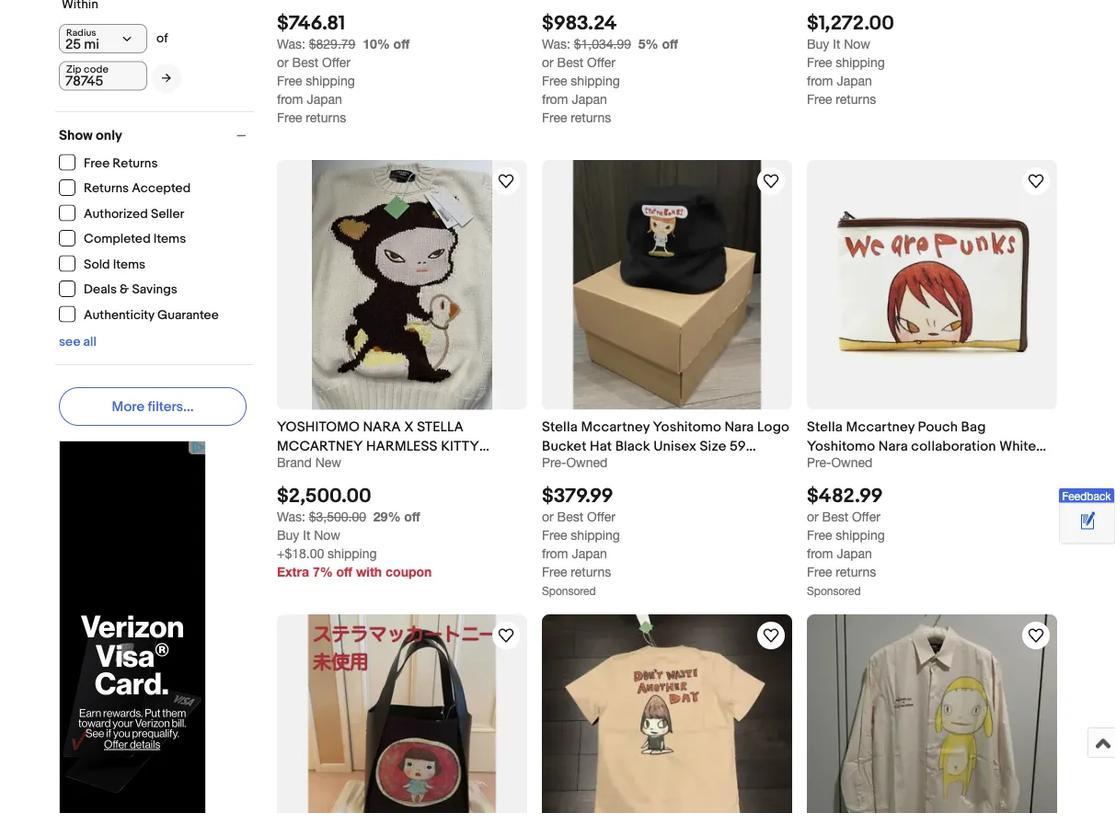 Task type: describe. For each thing, give the bounding box(es) containing it.
harmless
[[366, 438, 438, 455]]

offer inside $379.99 or best offer free shipping from japan free returns
[[587, 509, 616, 525]]

was: for $983.24
[[542, 36, 571, 51]]

shipping inside the $482.99 or best offer free shipping from japan free returns
[[836, 528, 885, 543]]

feedback
[[1063, 490, 1112, 503]]

coupon
[[386, 565, 432, 580]]

sold
[[84, 257, 110, 272]]

new
[[315, 455, 341, 470]]

stella for $482.99
[[807, 419, 843, 436]]

stella mccartney yoshitomo nara logo bucket hat black unisex size 59 casual heading
[[542, 419, 790, 474]]

stella mccartney × yoshitomo nara collaboration tote bag cotton canvas image
[[277, 615, 527, 814]]

logo
[[757, 419, 790, 436]]

$482.99 or best offer free shipping from japan free returns
[[807, 484, 885, 580]]

japan for $482.99
[[837, 546, 872, 561]]

bucket
[[542, 438, 587, 455]]

items for sold items
[[113, 257, 146, 272]]

$1,272.00 buy it now free shipping from japan free returns
[[807, 11, 895, 107]]

nara
[[363, 419, 401, 436]]

shipping inside $379.99 or best offer free shipping from japan free returns
[[571, 528, 620, 543]]

show only button
[[59, 127, 254, 144]]

was: inside $2,500.00 was: $3,500.00 29% off buy it now +$18.00 shipping extra 7% off with coupon
[[277, 509, 305, 525]]

yoshitomo inside stella mccartney pouch bag yoshitomo nara collaboration white art canvas print
[[807, 438, 876, 455]]

authenticity guarantee link
[[59, 306, 220, 323]]

stella mccartney yoshitomo nara logo bucket hat black unisex size 59 casual
[[542, 419, 790, 474]]

kitty
[[441, 438, 480, 455]]

pre- for $379.99
[[542, 455, 566, 470]]

stella mccartney yoshitomo nara logo bucket hat black unisex size 59 casual link
[[542, 418, 792, 474]]

stella mccartney x yoshitomo nara don't waste another day t-shirt xl rare image
[[542, 615, 792, 814]]

best inside $379.99 or best offer free shipping from japan free returns
[[557, 509, 584, 525]]

completed items
[[84, 231, 186, 247]]

casual
[[542, 458, 586, 474]]

$829.79
[[309, 36, 356, 51]]

pre-owned for $482.99
[[807, 455, 873, 470]]

or inside $983.24 was: $1,034.99 5% off or best offer free shipping from japan free returns
[[542, 55, 554, 70]]

art
[[807, 458, 827, 474]]

see all
[[59, 334, 97, 350]]

watch stella mccartney yoshitomo nara logo bucket hat black unisex size 59 casual image
[[760, 170, 782, 192]]

off for $746.81
[[394, 36, 410, 51]]

from inside $983.24 was: $1,034.99 5% off or best offer free shipping from japan free returns
[[542, 91, 568, 107]]

$2,500.00
[[277, 484, 372, 508]]

japan inside the $746.81 was: $829.79 10% off or best offer free shipping from japan free returns
[[307, 91, 342, 107]]

more
[[112, 399, 145, 415]]

best inside $983.24 was: $1,034.99 5% off or best offer free shipping from japan free returns
[[557, 55, 584, 70]]

now inside $1,272.00 buy it now free shipping from japan free returns
[[844, 36, 871, 51]]

returns inside $983.24 was: $1,034.99 5% off or best offer free shipping from japan free returns
[[571, 110, 611, 125]]

brand
[[277, 455, 312, 470]]

accepted
[[132, 181, 191, 197]]

extra
[[277, 565, 309, 580]]

yoshitomo nara x stella mccartney harmless kitty sweater size small bnwt rare heading
[[277, 419, 498, 474]]

&
[[120, 282, 129, 298]]

more filters... button
[[59, 388, 247, 426]]

or inside the $482.99 or best offer free shipping from japan free returns
[[807, 509, 819, 525]]

small
[[374, 458, 417, 474]]

unisex
[[654, 438, 697, 455]]

nara inside stella mccartney pouch bag yoshitomo nara collaboration white art canvas print
[[879, 438, 908, 455]]

from inside the $746.81 was: $829.79 10% off or best offer free shipping from japan free returns
[[277, 91, 303, 107]]

bag
[[962, 419, 986, 436]]

free returns link
[[59, 154, 159, 171]]

sold items link
[[59, 255, 146, 272]]

size
[[342, 458, 370, 474]]

only
[[96, 127, 122, 144]]

stella mccartney pouch bag yoshitomo nara collaboration white art canvas print link
[[807, 418, 1058, 474]]

from for $379.99
[[542, 546, 568, 561]]

7%
[[313, 565, 333, 580]]

$379.99
[[542, 484, 614, 508]]

$1,272.00
[[807, 11, 895, 35]]

hat
[[590, 438, 612, 455]]

pouch
[[918, 419, 958, 436]]

show
[[59, 127, 93, 144]]

yoshitomo nara x stella mccartney harmless kitty sweater size small bnwt rare link
[[277, 418, 527, 474]]

watch stella mccartney pouch bag yoshitomo nara collaboration white art canvas print image
[[1025, 170, 1047, 192]]

yoshitomo
[[277, 419, 360, 436]]

returns inside the $746.81 was: $829.79 10% off or best offer free shipping from japan free returns
[[306, 110, 346, 125]]

mccartney for $379.99
[[581, 419, 650, 436]]

$379.99 or best offer free shipping from japan free returns
[[542, 484, 620, 580]]

was: for $746.81
[[277, 36, 305, 51]]

+$18.00
[[277, 546, 324, 561]]

pre-owned for $379.99
[[542, 455, 608, 470]]

show only
[[59, 127, 122, 144]]

stella mccartney pouch bag yoshitomo nara collaboration white art canvas print heading
[[807, 419, 1047, 474]]

off for $2,500.00
[[404, 509, 420, 525]]

returns accepted
[[84, 181, 191, 197]]

print
[[881, 458, 910, 474]]

deals & savings link
[[59, 281, 178, 298]]

5%
[[639, 36, 659, 51]]

brand new
[[277, 455, 341, 470]]

offer inside the $482.99 or best offer free shipping from japan free returns
[[852, 509, 881, 525]]

off right 7%
[[336, 565, 353, 580]]



Task type: locate. For each thing, give the bounding box(es) containing it.
white
[[1000, 438, 1037, 455]]

x
[[404, 419, 414, 436]]

mccartney
[[277, 438, 363, 455]]

1 vertical spatial items
[[113, 257, 146, 272]]

1 horizontal spatial pre-owned
[[807, 455, 873, 470]]

japan for $1,272.00
[[837, 73, 872, 88]]

mccartney up the print
[[846, 419, 915, 436]]

japan down $829.79
[[307, 91, 342, 107]]

off right 10%
[[394, 36, 410, 51]]

1 vertical spatial nara
[[879, 438, 908, 455]]

deals & savings
[[84, 282, 177, 298]]

stella
[[417, 419, 464, 436]]

1 stella from the left
[[542, 419, 578, 436]]

free returns
[[84, 156, 158, 171]]

None text field
[[59, 61, 147, 91]]

0 vertical spatial returns
[[113, 156, 158, 171]]

0 horizontal spatial owned
[[566, 455, 608, 470]]

1 owned from the left
[[566, 455, 608, 470]]

from down $746.81
[[277, 91, 303, 107]]

0 horizontal spatial mccartney
[[581, 419, 650, 436]]

returns inside $1,272.00 buy it now free shipping from japan free returns
[[836, 91, 876, 107]]

japan inside $983.24 was: $1,034.99 5% off or best offer free shipping from japan free returns
[[572, 91, 607, 107]]

offer inside $983.24 was: $1,034.99 5% off or best offer free shipping from japan free returns
[[587, 55, 616, 70]]

yoshitomo up "unisex"
[[653, 419, 722, 436]]

from inside the $482.99 or best offer free shipping from japan free returns
[[807, 546, 833, 561]]

or down $983.24
[[542, 55, 554, 70]]

canvas
[[830, 458, 878, 474]]

buy up +$18.00
[[277, 528, 299, 543]]

$2,500.00 was: $3,500.00 29% off buy it now +$18.00 shipping extra 7% off with coupon
[[277, 484, 432, 580]]

japan inside $1,272.00 buy it now free shipping from japan free returns
[[837, 73, 872, 88]]

1 horizontal spatial items
[[154, 231, 186, 247]]

stella inside stella mccartney yoshitomo nara logo bucket hat black unisex size 59 casual
[[542, 419, 578, 436]]

pre- for $482.99
[[807, 455, 832, 470]]

yoshitomo nara x stella mccartney harmless kitty sweater size small bnwt rare image
[[312, 160, 492, 410]]

pre-owned up "$379.99"
[[542, 455, 608, 470]]

stella mccartney pouch bag yoshitomo nara collaboration white art canvas print
[[807, 419, 1037, 474]]

watch yoshitomo nara x stella mccartney harmless kitty sweater size small bnwt rare image
[[495, 170, 517, 192]]

1 horizontal spatial it
[[833, 36, 841, 51]]

0 horizontal spatial yoshitomo
[[653, 419, 722, 436]]

offer inside the $746.81 was: $829.79 10% off or best offer free shipping from japan free returns
[[322, 55, 351, 70]]

collaboration
[[912, 438, 997, 455]]

items
[[154, 231, 186, 247], [113, 257, 146, 272]]

pre-owned
[[542, 455, 608, 470], [807, 455, 873, 470]]

stella up bucket
[[542, 419, 578, 436]]

from down the $482.99
[[807, 546, 833, 561]]

$983.24 was: $1,034.99 5% off or best offer free shipping from japan free returns
[[542, 11, 678, 125]]

items down seller
[[154, 231, 186, 247]]

pre-
[[542, 455, 566, 470], [807, 455, 832, 470]]

1 pre-owned from the left
[[542, 455, 608, 470]]

returns down $829.79
[[306, 110, 346, 125]]

stella
[[542, 419, 578, 436], [807, 419, 843, 436]]

1 mccartney from the left
[[581, 419, 650, 436]]

0 horizontal spatial stella
[[542, 419, 578, 436]]

offer down the $482.99
[[852, 509, 881, 525]]

see
[[59, 334, 80, 350]]

size
[[700, 438, 727, 455]]

1 pre- from the left
[[542, 455, 566, 470]]

1 horizontal spatial pre-
[[807, 455, 832, 470]]

returns inside the $482.99 or best offer free shipping from japan free returns
[[836, 565, 876, 580]]

0 vertical spatial nara
[[725, 419, 754, 436]]

$746.81 was: $829.79 10% off or best offer free shipping from japan free returns
[[277, 11, 410, 125]]

filters...
[[148, 399, 194, 415]]

was:
[[277, 36, 305, 51], [542, 36, 571, 51], [277, 509, 305, 525]]

off for $983.24
[[662, 36, 678, 51]]

offer down $1,034.99
[[587, 55, 616, 70]]

authorized seller
[[84, 206, 184, 222]]

returns down the $482.99
[[836, 565, 876, 580]]

0 horizontal spatial pre-owned
[[542, 455, 608, 470]]

shipping
[[836, 55, 885, 70], [306, 73, 355, 88], [571, 73, 620, 88], [571, 528, 620, 543], [836, 528, 885, 543], [328, 546, 377, 561]]

shipping inside $1,272.00 buy it now free shipping from japan free returns
[[836, 55, 885, 70]]

1 vertical spatial yoshitomo
[[807, 438, 876, 455]]

2 pre- from the left
[[807, 455, 832, 470]]

$983.24
[[542, 11, 617, 35]]

from down $1,272.00
[[807, 73, 833, 88]]

was: inside $983.24 was: $1,034.99 5% off or best offer free shipping from japan free returns
[[542, 36, 571, 51]]

watch new stella mccartney yoshitomo nara 2021 pink cotton print oversized shirt s image
[[1025, 625, 1047, 647]]

nara inside stella mccartney yoshitomo nara logo bucket hat black unisex size 59 casual
[[725, 419, 754, 436]]

best inside the $482.99 or best offer free shipping from japan free returns
[[822, 509, 849, 525]]

now
[[844, 36, 871, 51], [314, 528, 341, 543]]

off right 5%
[[662, 36, 678, 51]]

offer down "$379.99"
[[587, 509, 616, 525]]

apply within filter image
[[162, 72, 171, 84]]

japan
[[837, 73, 872, 88], [307, 91, 342, 107], [572, 91, 607, 107], [572, 546, 607, 561], [837, 546, 872, 561]]

or inside $379.99 or best offer free shipping from japan free returns
[[542, 509, 554, 525]]

returns down $1,272.00
[[836, 91, 876, 107]]

authenticity
[[84, 307, 155, 323]]

now down $3,500.00
[[314, 528, 341, 543]]

0 vertical spatial yoshitomo
[[653, 419, 722, 436]]

watch stella mccartney × yoshitomo nara collaboration tote bag cotton canvas image
[[495, 625, 517, 647]]

japan down "$379.99"
[[572, 546, 607, 561]]

mccartney for $482.99
[[846, 419, 915, 436]]

29%
[[374, 509, 401, 525]]

yoshitomo nara x stella mccartney harmless kitty sweater size small bnwt rare
[[277, 419, 498, 474]]

japan down $1,272.00
[[837, 73, 872, 88]]

mccartney inside stella mccartney yoshitomo nara logo bucket hat black unisex size 59 casual
[[581, 419, 650, 436]]

0 vertical spatial now
[[844, 36, 871, 51]]

shipping inside the $746.81 was: $829.79 10% off or best offer free shipping from japan free returns
[[306, 73, 355, 88]]

1 horizontal spatial nara
[[879, 438, 908, 455]]

or down $746.81
[[277, 55, 289, 70]]

off inside $983.24 was: $1,034.99 5% off or best offer free shipping from japan free returns
[[662, 36, 678, 51]]

from for $1,272.00
[[807, 73, 833, 88]]

new stella mccartney yoshitomo nara 2021 pink cotton print oversized shirt s image
[[807, 615, 1058, 814]]

best down the $482.99
[[822, 509, 849, 525]]

pre- up "$379.99"
[[542, 455, 566, 470]]

1 horizontal spatial buy
[[807, 36, 830, 51]]

was: down $746.81
[[277, 36, 305, 51]]

shipping down the $482.99
[[836, 528, 885, 543]]

returns
[[113, 156, 158, 171], [84, 181, 129, 197]]

items up deals & savings
[[113, 257, 146, 272]]

owned for $379.99
[[566, 455, 608, 470]]

returns for $379.99
[[571, 565, 611, 580]]

or down "$379.99"
[[542, 509, 554, 525]]

stella mccartney yoshitomo nara logo bucket hat black unisex size 59 casual image
[[542, 160, 792, 410]]

completed items link
[[59, 230, 187, 247]]

watch stella mccartney x yoshitomo nara don't waste another day t-shirt xl rare image
[[760, 625, 782, 647]]

0 horizontal spatial now
[[314, 528, 341, 543]]

owned up "$379.99"
[[566, 455, 608, 470]]

1 vertical spatial buy
[[277, 528, 299, 543]]

buy down $1,272.00
[[807, 36, 830, 51]]

1 horizontal spatial now
[[844, 36, 871, 51]]

advertisement region
[[59, 441, 206, 814]]

free
[[807, 55, 833, 70], [277, 73, 302, 88], [542, 73, 567, 88], [807, 91, 833, 107], [277, 110, 302, 125], [542, 110, 567, 125], [84, 156, 110, 171], [542, 528, 567, 543], [807, 528, 833, 543], [542, 565, 567, 580], [807, 565, 833, 580]]

it inside $2,500.00 was: $3,500.00 29% off buy it now +$18.00 shipping extra 7% off with coupon
[[303, 528, 310, 543]]

it down $1,272.00
[[833, 36, 841, 51]]

pre-owned up the $482.99
[[807, 455, 873, 470]]

japan for $379.99
[[572, 546, 607, 561]]

off
[[394, 36, 410, 51], [662, 36, 678, 51], [404, 509, 420, 525], [336, 565, 353, 580]]

sweater
[[277, 458, 339, 474]]

was: up +$18.00
[[277, 509, 305, 525]]

of
[[156, 31, 168, 46]]

japan inside the $482.99 or best offer free shipping from japan free returns
[[837, 546, 872, 561]]

with
[[356, 565, 382, 580]]

more filters...
[[112, 399, 194, 415]]

mccartney up hat
[[581, 419, 650, 436]]

see all button
[[59, 334, 97, 350]]

guarantee
[[157, 307, 219, 323]]

offer down $829.79
[[322, 55, 351, 70]]

shipping down "$379.99"
[[571, 528, 620, 543]]

completed
[[84, 231, 151, 247]]

0 vertical spatial it
[[833, 36, 841, 51]]

shipping inside $2,500.00 was: $3,500.00 29% off buy it now +$18.00 shipping extra 7% off with coupon
[[328, 546, 377, 561]]

2 pre-owned from the left
[[807, 455, 873, 470]]

was: inside the $746.81 was: $829.79 10% off or best offer free shipping from japan free returns
[[277, 36, 305, 51]]

it inside $1,272.00 buy it now free shipping from japan free returns
[[833, 36, 841, 51]]

shipping up with
[[328, 546, 377, 561]]

off right the 29%
[[404, 509, 420, 525]]

returns
[[836, 91, 876, 107], [306, 110, 346, 125], [571, 110, 611, 125], [571, 565, 611, 580], [836, 565, 876, 580]]

1 vertical spatial returns
[[84, 181, 129, 197]]

$746.81
[[277, 11, 345, 35]]

authenticity guarantee
[[84, 307, 219, 323]]

from inside $1,272.00 buy it now free shipping from japan free returns
[[807, 73, 833, 88]]

yoshitomo up "canvas"
[[807, 438, 876, 455]]

stella up "art"
[[807, 419, 843, 436]]

bnwt
[[420, 458, 459, 474]]

2 stella from the left
[[807, 419, 843, 436]]

best down $829.79
[[292, 55, 319, 70]]

buy inside $1,272.00 buy it now free shipping from japan free returns
[[807, 36, 830, 51]]

offer
[[322, 55, 351, 70], [587, 55, 616, 70], [587, 509, 616, 525], [852, 509, 881, 525]]

0 horizontal spatial pre-
[[542, 455, 566, 470]]

shipping down $829.79
[[306, 73, 355, 88]]

shipping inside $983.24 was: $1,034.99 5% off or best offer free shipping from japan free returns
[[571, 73, 620, 88]]

0 horizontal spatial it
[[303, 528, 310, 543]]

now down $1,272.00
[[844, 36, 871, 51]]

0 vertical spatial items
[[154, 231, 186, 247]]

returns up the returns accepted
[[113, 156, 158, 171]]

stella mccartney pouch bag yoshitomo nara collaboration white art canvas print image
[[807, 160, 1058, 410]]

deals
[[84, 282, 117, 298]]

items for completed items
[[154, 231, 186, 247]]

buy
[[807, 36, 830, 51], [277, 528, 299, 543]]

was: down $983.24
[[542, 36, 571, 51]]

japan down the $482.99
[[837, 546, 872, 561]]

from down $983.24
[[542, 91, 568, 107]]

seller
[[151, 206, 184, 222]]

returns down free returns link
[[84, 181, 129, 197]]

returns inside $379.99 or best offer free shipping from japan free returns
[[571, 565, 611, 580]]

1 horizontal spatial mccartney
[[846, 419, 915, 436]]

best inside the $746.81 was: $829.79 10% off or best offer free shipping from japan free returns
[[292, 55, 319, 70]]

returns for $1,272.00
[[836, 91, 876, 107]]

returns accepted link
[[59, 179, 192, 197]]

1 vertical spatial now
[[314, 528, 341, 543]]

$1,034.99
[[574, 36, 631, 51]]

all
[[83, 334, 97, 350]]

from for $482.99
[[807, 546, 833, 561]]

stella inside stella mccartney pouch bag yoshitomo nara collaboration white art canvas print
[[807, 419, 843, 436]]

or inside the $746.81 was: $829.79 10% off or best offer free shipping from japan free returns
[[277, 55, 289, 70]]

pre- up the $482.99
[[807, 455, 832, 470]]

japan down $1,034.99
[[572, 91, 607, 107]]

it
[[833, 36, 841, 51], [303, 528, 310, 543]]

from down "$379.99"
[[542, 546, 568, 561]]

59
[[730, 438, 746, 455]]

sold items
[[84, 257, 146, 272]]

owned for $482.99
[[832, 455, 873, 470]]

2 mccartney from the left
[[846, 419, 915, 436]]

buy inside $2,500.00 was: $3,500.00 29% off buy it now +$18.00 shipping extra 7% off with coupon
[[277, 528, 299, 543]]

1 horizontal spatial owned
[[832, 455, 873, 470]]

nara
[[725, 419, 754, 436], [879, 438, 908, 455]]

shipping down $1,272.00
[[836, 55, 885, 70]]

stella for $379.99
[[542, 419, 578, 436]]

returns for $482.99
[[836, 565, 876, 580]]

rare
[[462, 458, 498, 474]]

mccartney inside stella mccartney pouch bag yoshitomo nara collaboration white art canvas print
[[846, 419, 915, 436]]

1 horizontal spatial stella
[[807, 419, 843, 436]]

nara up 59
[[725, 419, 754, 436]]

off inside the $746.81 was: $829.79 10% off or best offer free shipping from japan free returns
[[394, 36, 410, 51]]

0 vertical spatial buy
[[807, 36, 830, 51]]

savings
[[132, 282, 177, 298]]

$482.99
[[807, 484, 883, 508]]

0 horizontal spatial buy
[[277, 528, 299, 543]]

it up +$18.00
[[303, 528, 310, 543]]

or down the $482.99
[[807, 509, 819, 525]]

owned
[[566, 455, 608, 470], [832, 455, 873, 470]]

None text field
[[277, 36, 356, 51], [542, 36, 631, 51], [277, 509, 366, 525], [277, 36, 356, 51], [542, 36, 631, 51], [277, 509, 366, 525]]

best
[[292, 55, 319, 70], [557, 55, 584, 70], [557, 509, 584, 525], [822, 509, 849, 525]]

now inside $2,500.00 was: $3,500.00 29% off buy it now +$18.00 shipping extra 7% off with coupon
[[314, 528, 341, 543]]

returns down "$379.99"
[[571, 565, 611, 580]]

nara up the print
[[879, 438, 908, 455]]

0 horizontal spatial items
[[113, 257, 146, 272]]

yoshitomo inside stella mccartney yoshitomo nara logo bucket hat black unisex size 59 casual
[[653, 419, 722, 436]]

1 vertical spatial it
[[303, 528, 310, 543]]

returns down $1,034.99
[[571, 110, 611, 125]]

10%
[[363, 36, 390, 51]]

owned up the $482.99
[[832, 455, 873, 470]]

authorized
[[84, 206, 148, 222]]

0 horizontal spatial nara
[[725, 419, 754, 436]]

authorized seller link
[[59, 205, 185, 222]]

best down "$379.99"
[[557, 509, 584, 525]]

best down $1,034.99
[[557, 55, 584, 70]]

japan inside $379.99 or best offer free shipping from japan free returns
[[572, 546, 607, 561]]

black
[[615, 438, 650, 455]]

2 owned from the left
[[832, 455, 873, 470]]

$3,500.00
[[309, 509, 366, 525]]

shipping down $1,034.99
[[571, 73, 620, 88]]

from inside $379.99 or best offer free shipping from japan free returns
[[542, 546, 568, 561]]

1 horizontal spatial yoshitomo
[[807, 438, 876, 455]]



Task type: vqa. For each thing, say whether or not it's contained in the screenshot.
Authenticity Guarantee
yes



